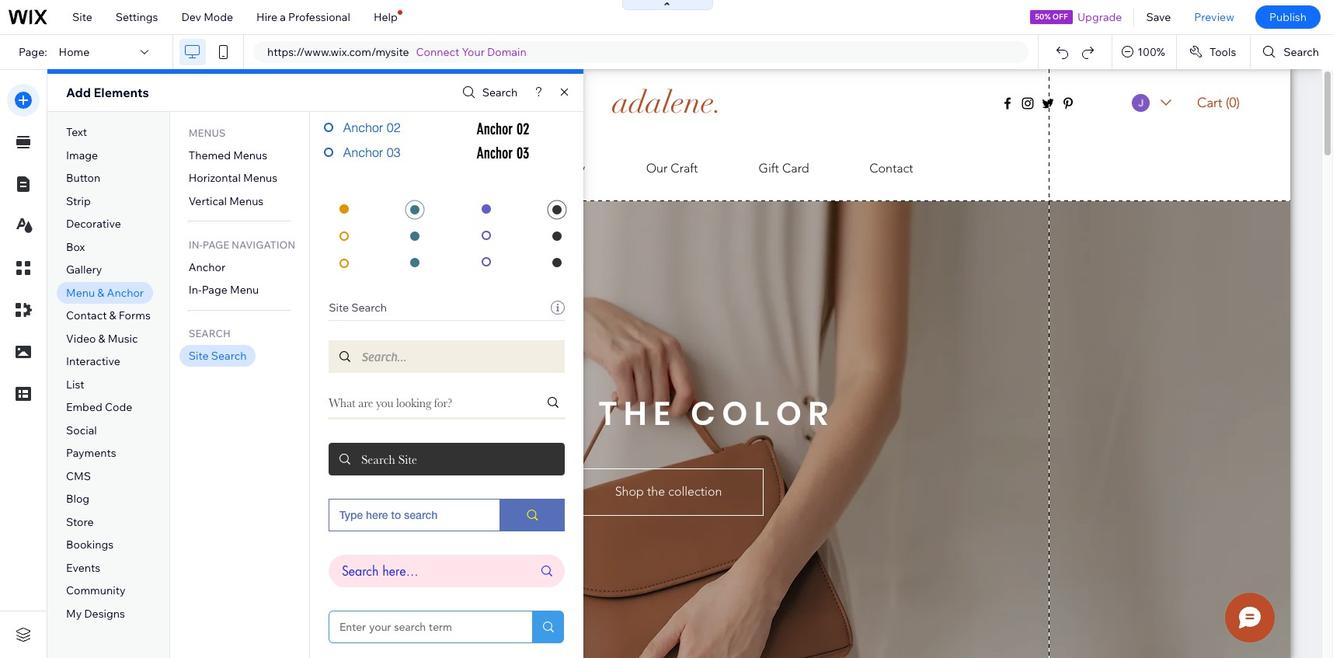 Task type: vqa. For each thing, say whether or not it's contained in the screenshot.
Community
yes



Task type: locate. For each thing, give the bounding box(es) containing it.
0 vertical spatial site search
[[329, 301, 387, 315]]

0 vertical spatial page
[[203, 238, 229, 251]]

video & music
[[66, 332, 138, 346]]

save button
[[1135, 0, 1183, 34]]

0 vertical spatial &
[[97, 286, 104, 300]]

menus for vertical menus
[[229, 194, 264, 208]]

in- down 'in-page navigation' on the top
[[189, 283, 202, 297]]

1 horizontal spatial site
[[189, 349, 209, 363]]

add
[[66, 85, 91, 100]]

1 vertical spatial page
[[202, 283, 228, 297]]

& left forms on the left top of the page
[[109, 309, 116, 323]]

1 vertical spatial site search
[[189, 349, 247, 363]]

1 in- from the top
[[189, 238, 203, 251]]

1 horizontal spatial menu
[[230, 283, 259, 297]]

& right video
[[98, 332, 105, 346]]

0 horizontal spatial site
[[72, 10, 92, 24]]

store
[[66, 515, 94, 529]]

search button down publish button
[[1251, 35, 1333, 69]]

dev mode
[[181, 10, 233, 24]]

forms
[[119, 309, 151, 323]]

domain
[[487, 45, 527, 59]]

page down vertical
[[203, 238, 229, 251]]

https://www.wix.com/mysite
[[267, 45, 409, 59]]

save
[[1146, 10, 1171, 24]]

1 vertical spatial &
[[109, 309, 116, 323]]

your
[[462, 45, 485, 59]]

off
[[1053, 12, 1068, 22]]

2 in- from the top
[[189, 283, 202, 297]]

1 vertical spatial anchor
[[107, 286, 144, 300]]

payments
[[66, 446, 116, 460]]

events
[[66, 561, 100, 575]]

menus up horizontal menus
[[233, 148, 267, 162]]

code
[[105, 400, 132, 414]]

site search
[[329, 301, 387, 315], [189, 349, 247, 363]]

search button
[[1251, 35, 1333, 69], [458, 81, 518, 104]]

anchor
[[189, 260, 226, 274], [107, 286, 144, 300]]

image
[[66, 148, 98, 162]]

2 vertical spatial &
[[98, 332, 105, 346]]

50%
[[1035, 12, 1051, 22]]

menus
[[189, 126, 226, 139], [233, 148, 267, 162], [243, 171, 277, 185], [229, 194, 264, 208]]

music
[[108, 332, 138, 346]]

page
[[203, 238, 229, 251], [202, 283, 228, 297]]

publish
[[1270, 10, 1307, 24]]

navigation
[[232, 238, 295, 251]]

tools button
[[1177, 35, 1250, 69]]

100% button
[[1113, 35, 1176, 69]]

contact
[[66, 309, 107, 323]]

preview
[[1194, 10, 1235, 24]]

& for menu
[[97, 286, 104, 300]]

mode
[[204, 10, 233, 24]]

anchor up in-page menu
[[189, 260, 226, 274]]

menus for themed menus
[[233, 148, 267, 162]]

0 horizontal spatial site search
[[189, 349, 247, 363]]

& for contact
[[109, 309, 116, 323]]

1 horizontal spatial site search
[[329, 301, 387, 315]]

social
[[66, 423, 97, 437]]

in-
[[189, 238, 203, 251], [189, 283, 202, 297]]

in- down vertical
[[189, 238, 203, 251]]

search button down your
[[458, 81, 518, 104]]

0 vertical spatial anchor
[[189, 260, 226, 274]]

& up contact & forms
[[97, 286, 104, 300]]

menu down the gallery in the top left of the page
[[66, 286, 95, 300]]

anchor up forms on the left top of the page
[[107, 286, 144, 300]]

my designs
[[66, 607, 125, 621]]

in-page navigation
[[189, 238, 295, 251]]

elements
[[94, 85, 149, 100]]

0 vertical spatial search button
[[1251, 35, 1333, 69]]

contact & forms
[[66, 309, 151, 323]]

help
[[374, 10, 398, 24]]

cms
[[66, 469, 91, 483]]

1 vertical spatial site
[[329, 301, 349, 315]]

publish button
[[1256, 5, 1321, 29]]

1 vertical spatial in-
[[189, 283, 202, 297]]

upgrade
[[1078, 10, 1122, 24]]

0 vertical spatial in-
[[189, 238, 203, 251]]

add elements
[[66, 85, 149, 100]]

tools
[[1210, 45, 1236, 59]]

settings
[[116, 10, 158, 24]]

text
[[66, 125, 87, 139]]

menu down 'in-page navigation' on the top
[[230, 283, 259, 297]]

box
[[66, 240, 85, 254]]

search
[[1284, 45, 1319, 59], [482, 85, 518, 99], [351, 301, 387, 315], [189, 327, 231, 340], [211, 349, 247, 363]]

menus down themed menus
[[243, 171, 277, 185]]

menu
[[230, 283, 259, 297], [66, 286, 95, 300]]

page down 'in-page navigation' on the top
[[202, 283, 228, 297]]

menus down horizontal menus
[[229, 194, 264, 208]]

&
[[97, 286, 104, 300], [109, 309, 116, 323], [98, 332, 105, 346]]

0 horizontal spatial search button
[[458, 81, 518, 104]]

site
[[72, 10, 92, 24], [329, 301, 349, 315], [189, 349, 209, 363]]

community
[[66, 584, 126, 598]]



Task type: describe. For each thing, give the bounding box(es) containing it.
horizontal
[[189, 171, 241, 185]]

hire a professional
[[256, 10, 350, 24]]

https://www.wix.com/mysite connect your domain
[[267, 45, 527, 59]]

1 horizontal spatial anchor
[[189, 260, 226, 274]]

menus up themed at the left of page
[[189, 126, 226, 139]]

themed
[[189, 148, 231, 162]]

vertical menus
[[189, 194, 264, 208]]

dev
[[181, 10, 201, 24]]

connect
[[416, 45, 460, 59]]

designs
[[84, 607, 125, 621]]

& for video
[[98, 332, 105, 346]]

vertical
[[189, 194, 227, 208]]

preview button
[[1183, 0, 1246, 34]]

button
[[66, 171, 100, 185]]

bookings
[[66, 538, 114, 552]]

1 vertical spatial search button
[[458, 81, 518, 104]]

100%
[[1138, 45, 1165, 59]]

hire
[[256, 10, 277, 24]]

strip
[[66, 194, 91, 208]]

professional
[[288, 10, 350, 24]]

page for menu
[[202, 283, 228, 297]]

interactive
[[66, 355, 120, 369]]

video
[[66, 332, 96, 346]]

menu & anchor
[[66, 286, 144, 300]]

2 horizontal spatial site
[[329, 301, 349, 315]]

blog
[[66, 492, 89, 506]]

list
[[66, 377, 84, 391]]

horizontal menus
[[189, 171, 277, 185]]

embed code
[[66, 400, 132, 414]]

0 horizontal spatial anchor
[[107, 286, 144, 300]]

in-page menu
[[189, 283, 259, 297]]

gallery
[[66, 263, 102, 277]]

a
[[280, 10, 286, 24]]

in- for in-page navigation
[[189, 238, 203, 251]]

0 horizontal spatial menu
[[66, 286, 95, 300]]

in- for in-page menu
[[189, 283, 202, 297]]

0 vertical spatial site
[[72, 10, 92, 24]]

home
[[59, 45, 90, 59]]

2 vertical spatial site
[[189, 349, 209, 363]]

50% off
[[1035, 12, 1068, 22]]

my
[[66, 607, 82, 621]]

1 horizontal spatial search button
[[1251, 35, 1333, 69]]

decorative
[[66, 217, 121, 231]]

themed menus
[[189, 148, 267, 162]]

embed
[[66, 400, 102, 414]]

page for navigation
[[203, 238, 229, 251]]

menus for horizontal menus
[[243, 171, 277, 185]]



